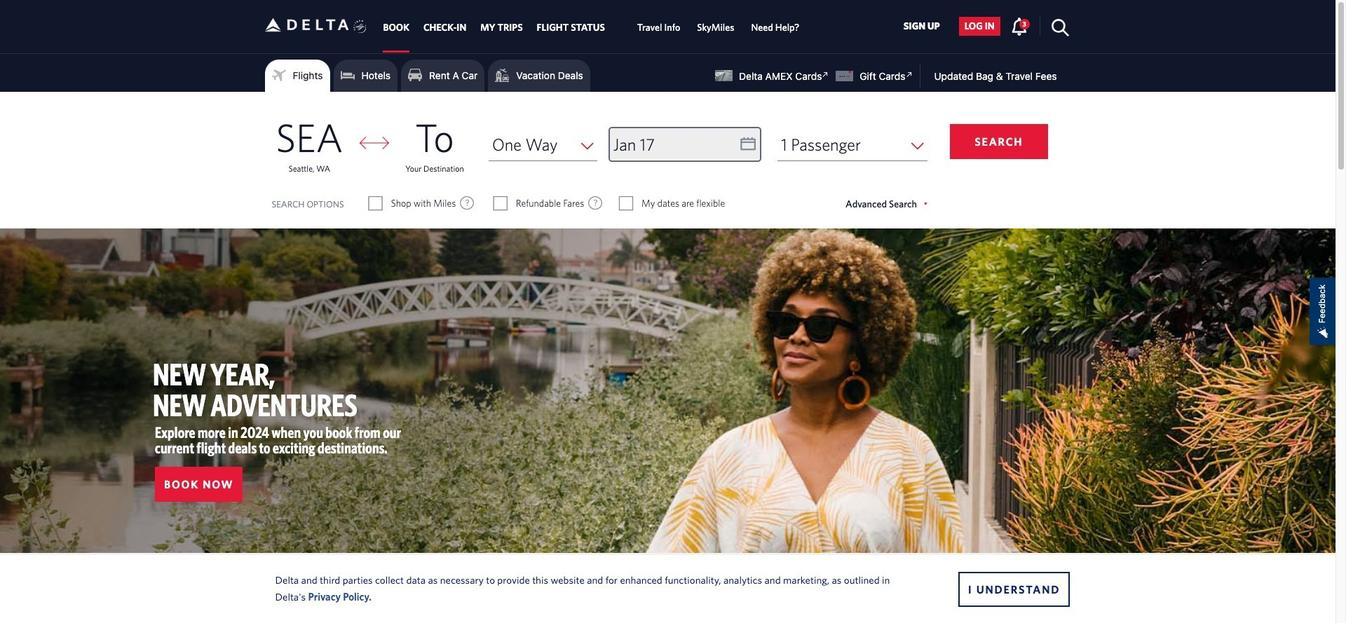 Task type: describe. For each thing, give the bounding box(es) containing it.
2 this link opens another site in a new window that may not follow the same accessibility policies as delta air lines. image from the left
[[903, 68, 916, 81]]

delta air lines image
[[265, 3, 349, 47]]



Task type: vqa. For each thing, say whether or not it's contained in the screenshot.
3 to the left
no



Task type: locate. For each thing, give the bounding box(es) containing it.
skyteam image
[[353, 5, 367, 49]]

None checkbox
[[494, 196, 507, 210], [620, 196, 632, 210], [494, 196, 507, 210], [620, 196, 632, 210]]

0 horizontal spatial this link opens another site in a new window that may not follow the same accessibility policies as delta air lines. image
[[819, 68, 832, 81]]

this link opens another site in a new window that may not follow the same accessibility policies as delta air lines. image
[[819, 68, 832, 81], [903, 68, 916, 81]]

None field
[[489, 128, 597, 161], [778, 128, 928, 161], [489, 128, 597, 161], [778, 128, 928, 161]]

tab panel
[[0, 92, 1336, 229]]

None checkbox
[[369, 196, 382, 210]]

None text field
[[610, 128, 760, 161]]

1 horizontal spatial this link opens another site in a new window that may not follow the same accessibility policies as delta air lines. image
[[903, 68, 916, 81]]

1 this link opens another site in a new window that may not follow the same accessibility policies as delta air lines. image from the left
[[819, 68, 832, 81]]

tab list
[[376, 0, 808, 53]]



